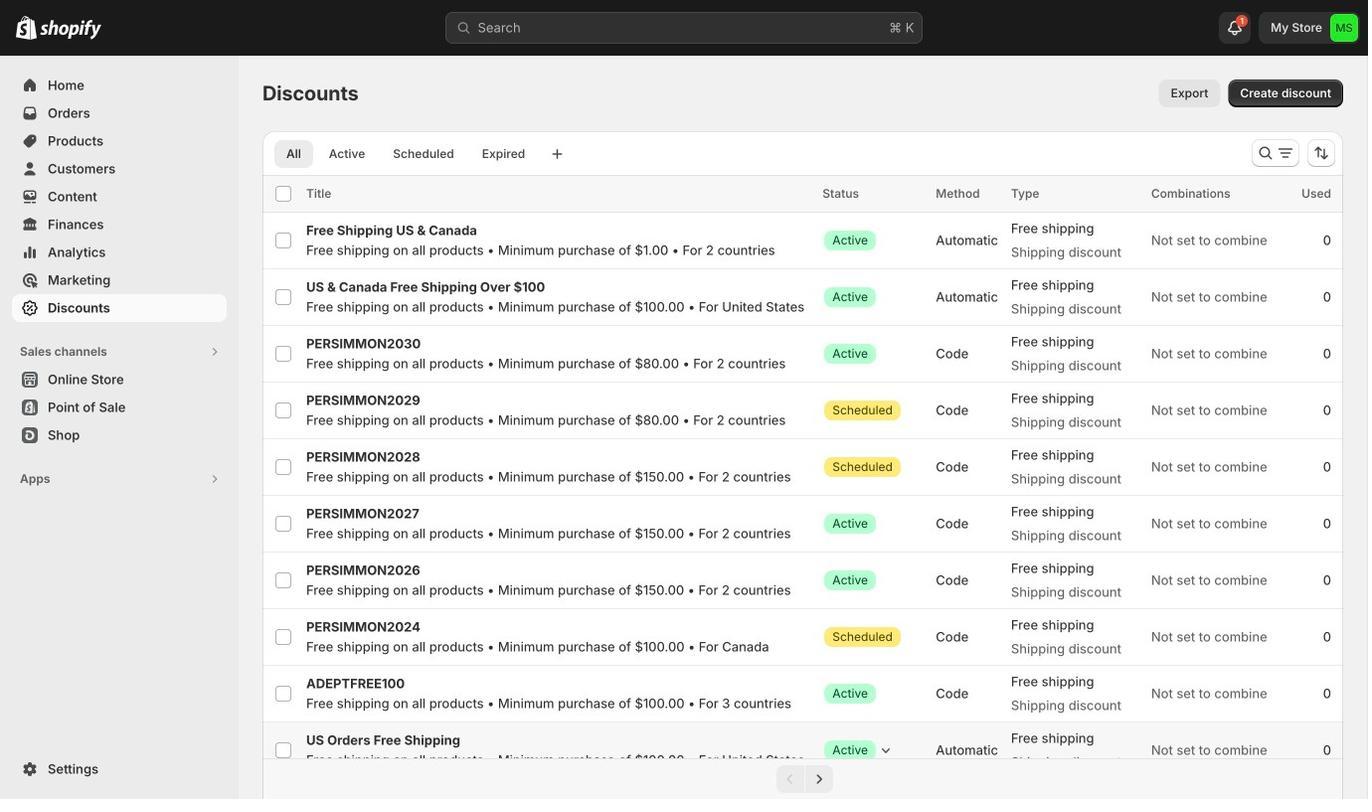 Task type: describe. For each thing, give the bounding box(es) containing it.
pagination element
[[263, 759, 1344, 800]]

shopify image
[[40, 20, 101, 40]]



Task type: vqa. For each thing, say whether or not it's contained in the screenshot.
the Cancel button
no



Task type: locate. For each thing, give the bounding box(es) containing it.
tab list
[[271, 139, 541, 168]]

shopify image
[[16, 16, 37, 40]]

my store image
[[1331, 14, 1359, 42]]



